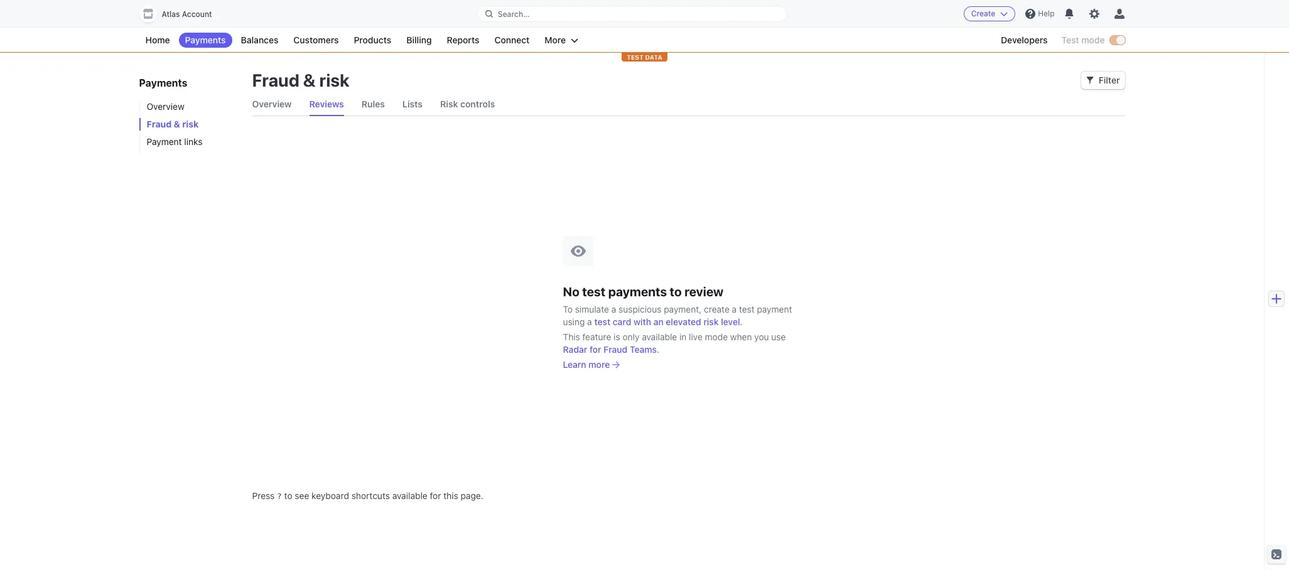 Task type: vqa. For each thing, say whether or not it's contained in the screenshot.
internet
no



Task type: locate. For each thing, give the bounding box(es) containing it.
fraud down is
[[604, 344, 628, 355]]

to up payment,
[[670, 284, 682, 299]]

risk up links
[[182, 119, 199, 129]]

test mode
[[1062, 35, 1105, 45]]

teams
[[630, 344, 657, 355]]

payment links
[[147, 136, 203, 147]]

1 horizontal spatial .
[[740, 316, 743, 327]]

1 horizontal spatial fraud
[[252, 70, 300, 90]]

&
[[303, 70, 316, 90], [174, 119, 180, 129]]

a up card
[[612, 304, 617, 314]]

overview link
[[252, 93, 292, 116], [139, 101, 240, 113]]

test up feature
[[595, 316, 611, 327]]

test
[[1062, 35, 1080, 45]]

risk down "create"
[[704, 316, 719, 327]]

. down an
[[657, 344, 660, 355]]

test up simulate at the left bottom
[[583, 284, 606, 299]]

overview link up fraud & risk "link"
[[139, 101, 240, 113]]

to right ?
[[284, 491, 293, 501]]

to
[[563, 304, 573, 314]]

a up level
[[732, 304, 737, 314]]

a
[[612, 304, 617, 314], [732, 304, 737, 314], [588, 316, 592, 327]]

for down feature
[[590, 344, 602, 355]]

1 vertical spatial available
[[392, 491, 428, 501]]

level
[[721, 316, 740, 327]]

0 vertical spatial payments
[[185, 35, 226, 45]]

0 horizontal spatial .
[[657, 344, 660, 355]]

available right shortcuts at the left of the page
[[392, 491, 428, 501]]

atlas
[[162, 9, 180, 19]]

reports
[[447, 35, 480, 45]]

mode right live
[[705, 331, 728, 342]]

risk
[[320, 70, 350, 90], [182, 119, 199, 129], [704, 316, 719, 327]]

live
[[689, 331, 703, 342]]

0 horizontal spatial overview
[[147, 101, 185, 112]]

learn more link
[[563, 358, 620, 371]]

1 vertical spatial fraud
[[147, 119, 172, 129]]

& up payment links
[[174, 119, 180, 129]]

test
[[583, 284, 606, 299], [739, 304, 755, 314], [595, 316, 611, 327]]

1 vertical spatial to
[[284, 491, 293, 501]]

1 vertical spatial .
[[657, 344, 660, 355]]

controls
[[461, 99, 495, 109]]

0 horizontal spatial mode
[[705, 331, 728, 342]]

fraud up payment
[[147, 119, 172, 129]]

overview link left reviews link
[[252, 93, 292, 116]]

overview left reviews
[[252, 99, 292, 109]]

learn more
[[563, 359, 610, 370]]

for inside this feature is only available in live mode when you use radar for fraud teams .
[[590, 344, 602, 355]]

0 horizontal spatial fraud & risk
[[147, 119, 199, 129]]

1 horizontal spatial overview link
[[252, 93, 292, 116]]

0 vertical spatial available
[[642, 331, 677, 342]]

payments
[[185, 35, 226, 45], [139, 77, 187, 89]]

1 horizontal spatial to
[[670, 284, 682, 299]]

available
[[642, 331, 677, 342], [392, 491, 428, 501]]

risk up reviews
[[320, 70, 350, 90]]

0 vertical spatial risk
[[320, 70, 350, 90]]

1 horizontal spatial for
[[590, 344, 602, 355]]

overview
[[252, 99, 292, 109], [147, 101, 185, 112]]

test
[[627, 53, 644, 61]]

0 vertical spatial fraud
[[252, 70, 300, 90]]

1 horizontal spatial &
[[303, 70, 316, 90]]

payments
[[609, 284, 667, 299]]

risk
[[440, 99, 458, 109]]

1 vertical spatial mode
[[705, 331, 728, 342]]

tab list
[[252, 93, 1126, 116]]

0 vertical spatial fraud & risk
[[252, 70, 350, 90]]

payments down account
[[185, 35, 226, 45]]

1 vertical spatial fraud & risk
[[147, 119, 199, 129]]

2 vertical spatial risk
[[704, 316, 719, 327]]

1 vertical spatial &
[[174, 119, 180, 129]]

no test payments to review
[[563, 284, 724, 299]]

test card with an elevated risk level .
[[595, 316, 743, 327]]

1 horizontal spatial available
[[642, 331, 677, 342]]

payment,
[[664, 304, 702, 314]]

see
[[295, 491, 309, 501]]

fraud & risk up reviews
[[252, 70, 350, 90]]

1 horizontal spatial overview
[[252, 99, 292, 109]]

reviews link
[[309, 93, 344, 116]]

2 vertical spatial fraud
[[604, 344, 628, 355]]

reports link
[[441, 33, 486, 48]]

risk inside fraud & risk "link"
[[182, 119, 199, 129]]

create
[[972, 9, 996, 18]]

payments down home link
[[139, 77, 187, 89]]

search…
[[498, 9, 530, 19]]

0 vertical spatial &
[[303, 70, 316, 90]]

0 horizontal spatial overview link
[[139, 101, 240, 113]]

simulate
[[575, 304, 609, 314]]

payment links link
[[139, 136, 240, 148]]

0 horizontal spatial for
[[430, 491, 441, 501]]

fraud & risk
[[252, 70, 350, 90], [147, 119, 199, 129]]

this feature is only available in live mode when you use radar for fraud teams .
[[563, 331, 786, 355]]

available down an
[[642, 331, 677, 342]]

for
[[590, 344, 602, 355], [430, 491, 441, 501]]

0 vertical spatial for
[[590, 344, 602, 355]]

1 vertical spatial for
[[430, 491, 441, 501]]

overview for reviews
[[252, 99, 292, 109]]

an
[[654, 316, 664, 327]]

overview inside tab list
[[252, 99, 292, 109]]

you
[[755, 331, 769, 342]]

data
[[646, 53, 663, 61]]

1 vertical spatial test
[[739, 304, 755, 314]]

0 horizontal spatial &
[[174, 119, 180, 129]]

1 vertical spatial risk
[[182, 119, 199, 129]]

overview link inside tab list
[[252, 93, 292, 116]]

2 horizontal spatial fraud
[[604, 344, 628, 355]]

a down simulate at the left bottom
[[588, 316, 592, 327]]

0 horizontal spatial risk
[[182, 119, 199, 129]]

0 vertical spatial .
[[740, 316, 743, 327]]

overview up fraud & risk "link"
[[147, 101, 185, 112]]

. up when
[[740, 316, 743, 327]]

atlas account
[[162, 9, 212, 19]]

notifications image
[[1065, 9, 1075, 19]]

0 vertical spatial test
[[583, 284, 606, 299]]

0 horizontal spatial fraud
[[147, 119, 172, 129]]

fraud & risk up payment links
[[147, 119, 199, 129]]

lists
[[403, 99, 423, 109]]

test data
[[627, 53, 663, 61]]

mode right test
[[1082, 35, 1105, 45]]

is
[[614, 331, 621, 342]]

fraud & risk inside fraud & risk "link"
[[147, 119, 199, 129]]

home link
[[139, 33, 176, 48]]

fraud
[[252, 70, 300, 90], [147, 119, 172, 129], [604, 344, 628, 355]]

fraud down balances link
[[252, 70, 300, 90]]

svg image
[[1087, 77, 1094, 84]]

lists link
[[403, 93, 423, 116]]

0 horizontal spatial to
[[284, 491, 293, 501]]

test up level
[[739, 304, 755, 314]]

1 horizontal spatial mode
[[1082, 35, 1105, 45]]

0 vertical spatial to
[[670, 284, 682, 299]]

connect link
[[488, 33, 536, 48]]

to
[[670, 284, 682, 299], [284, 491, 293, 501]]

press ? to see keyboard shortcuts available for this page.
[[252, 491, 484, 501]]

mode
[[1082, 35, 1105, 45], [705, 331, 728, 342]]

.
[[740, 316, 743, 327], [657, 344, 660, 355]]

tab list containing overview
[[252, 93, 1126, 116]]

products link
[[348, 33, 398, 48]]

for left this
[[430, 491, 441, 501]]

& up reviews
[[303, 70, 316, 90]]



Task type: describe. For each thing, give the bounding box(es) containing it.
0 horizontal spatial available
[[392, 491, 428, 501]]

developers
[[1001, 35, 1048, 45]]

to simulate a suspicious payment, create a test payment using a
[[563, 304, 793, 327]]

only
[[623, 331, 640, 342]]

Search… search field
[[478, 6, 787, 22]]

payment
[[757, 304, 793, 314]]

mode inside this feature is only available in live mode when you use radar for fraud teams .
[[705, 331, 728, 342]]

with
[[634, 316, 652, 327]]

payments link
[[179, 33, 232, 48]]

available inside this feature is only available in live mode when you use radar for fraud teams .
[[642, 331, 677, 342]]

home
[[145, 35, 170, 45]]

customers
[[294, 35, 339, 45]]

test card with an elevated risk level link
[[595, 316, 740, 328]]

more
[[545, 35, 566, 45]]

feature
[[583, 331, 612, 342]]

help button
[[1021, 4, 1060, 24]]

create
[[704, 304, 730, 314]]

elevated
[[666, 316, 702, 327]]

page.
[[461, 491, 484, 501]]

& inside "link"
[[174, 119, 180, 129]]

fraud inside this feature is only available in live mode when you use radar for fraud teams .
[[604, 344, 628, 355]]

developers link
[[995, 33, 1055, 48]]

atlas account button
[[139, 5, 225, 23]]

overview for fraud & risk
[[147, 101, 185, 112]]

shortcuts
[[352, 491, 390, 501]]

rules link
[[362, 93, 385, 116]]

0 vertical spatial mode
[[1082, 35, 1105, 45]]

payment
[[147, 136, 182, 147]]

?
[[277, 492, 282, 501]]

risk controls link
[[440, 93, 495, 116]]

2 horizontal spatial risk
[[704, 316, 719, 327]]

products
[[354, 35, 392, 45]]

overview link for reviews
[[252, 93, 292, 116]]

balances link
[[235, 33, 285, 48]]

1 vertical spatial payments
[[139, 77, 187, 89]]

this
[[563, 331, 580, 342]]

card
[[613, 316, 632, 327]]

filter button
[[1082, 72, 1126, 89]]

filter
[[1099, 75, 1120, 85]]

. inside this feature is only available in live mode when you use radar for fraud teams .
[[657, 344, 660, 355]]

Search… text field
[[478, 6, 787, 22]]

use
[[772, 331, 786, 342]]

links
[[184, 136, 203, 147]]

this
[[444, 491, 458, 501]]

more
[[589, 359, 610, 370]]

billing link
[[400, 33, 438, 48]]

account
[[182, 9, 212, 19]]

no
[[563, 284, 580, 299]]

overview link for fraud & risk
[[139, 101, 240, 113]]

0 horizontal spatial a
[[588, 316, 592, 327]]

fraud & risk link
[[139, 118, 240, 131]]

1 horizontal spatial fraud & risk
[[252, 70, 350, 90]]

in
[[680, 331, 687, 342]]

radar
[[563, 344, 588, 355]]

balances
[[241, 35, 279, 45]]

fraud inside "link"
[[147, 119, 172, 129]]

help
[[1039, 9, 1055, 18]]

connect
[[495, 35, 530, 45]]

when
[[731, 331, 752, 342]]

rules
[[362, 99, 385, 109]]

keyboard
[[312, 491, 349, 501]]

customers link
[[287, 33, 345, 48]]

create button
[[964, 6, 1016, 21]]

1 horizontal spatial risk
[[320, 70, 350, 90]]

press
[[252, 491, 275, 501]]

radar for fraud teams link
[[563, 343, 657, 356]]

risk controls
[[440, 99, 495, 109]]

2 vertical spatial test
[[595, 316, 611, 327]]

review
[[685, 284, 724, 299]]

billing
[[407, 35, 432, 45]]

suspicious
[[619, 304, 662, 314]]

learn
[[563, 359, 587, 370]]

using
[[563, 316, 585, 327]]

1 horizontal spatial a
[[612, 304, 617, 314]]

2 horizontal spatial a
[[732, 304, 737, 314]]

more button
[[539, 33, 585, 48]]

test inside to simulate a suspicious payment, create a test payment using a
[[739, 304, 755, 314]]

reviews
[[309, 99, 344, 109]]



